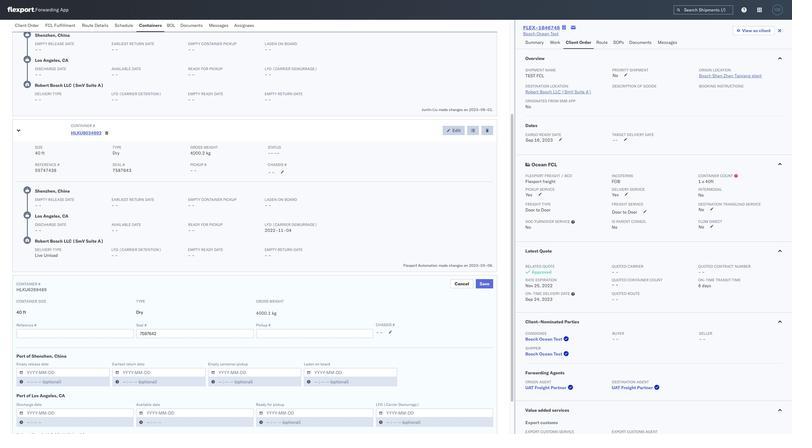 Task type: locate. For each thing, give the bounding box(es) containing it.
china for unload
[[58, 189, 70, 194]]

1 horizontal spatial kg
[[272, 311, 277, 317]]

sops
[[614, 40, 625, 45]]

container for container # hlxu6269489
[[16, 282, 37, 287]]

service right turnover
[[555, 220, 571, 224]]

0 vertical spatial documents button
[[178, 20, 207, 32]]

freight inside freight type door to door
[[526, 202, 541, 207]]

messages button left assignees
[[207, 20, 232, 32]]

0 vertical spatial weight
[[204, 145, 218, 150]]

pickup inside pickup # - -
[[190, 163, 204, 167]]

sep left 24,
[[526, 297, 533, 303]]

approved
[[532, 270, 552, 275]]

shen
[[713, 73, 723, 79]]

origin down forwarding agents
[[526, 380, 539, 385]]

uat freight partner for destination
[[612, 386, 654, 391]]

made
[[439, 107, 448, 112], [439, 264, 448, 268]]

1 vertical spatial gross
[[256, 299, 269, 304]]

test for consignee
[[554, 337, 563, 343]]

robert up delivery type - - on the top of page
[[35, 83, 49, 88]]

time for on-time transit time 8 days
[[707, 278, 715, 283]]

ocean down flex-1846748 link
[[537, 31, 550, 37]]

1 horizontal spatial forwarding
[[526, 371, 549, 376]]

order for the left client order button
[[28, 23, 39, 28]]

1 horizontal spatial count
[[721, 174, 734, 178]]

is
[[612, 220, 616, 224]]

0 horizontal spatial delivery
[[543, 292, 560, 296]]

laden on board - - up lfd (carrier demurrage) - -
[[265, 42, 297, 52]]

-- : -- -- (optional) text field
[[376, 418, 494, 428]]

empty
[[35, 42, 47, 46], [188, 42, 200, 46], [188, 92, 200, 96], [265, 92, 277, 96], [35, 198, 47, 202], [188, 198, 200, 202], [188, 248, 200, 252], [265, 248, 277, 252], [16, 362, 27, 367], [208, 362, 219, 367]]

of for goods
[[638, 84, 643, 89]]

YYYY-MM-DD text field
[[16, 369, 110, 378], [112, 369, 206, 378], [208, 369, 302, 378], [304, 369, 398, 378], [136, 409, 254, 418], [376, 409, 494, 418]]

client-nominated parties
[[526, 320, 580, 325]]

1 horizontal spatial chassis
[[376, 323, 392, 328]]

pickup down 4000.2
[[190, 163, 204, 167]]

0 horizontal spatial count
[[650, 278, 663, 283]]

# inside reference # 55747438
[[58, 163, 60, 167]]

2 uat freight partner from the left
[[612, 386, 654, 391]]

1 partner from the left
[[551, 386, 567, 391]]

to inside freight type door to door
[[537, 208, 540, 213]]

1 horizontal spatial time
[[707, 278, 715, 283]]

1 vertical spatial dry
[[136, 310, 143, 316]]

2 vertical spatial destination
[[612, 380, 636, 385]]

1 vertical spatial a)
[[586, 89, 592, 95]]

2 empty ready date - - from the top
[[188, 248, 223, 259]]

freight down pickup service
[[526, 202, 541, 207]]

llc
[[64, 83, 72, 88], [554, 89, 561, 95], [64, 239, 72, 244]]

1 made from the top
[[439, 107, 448, 112]]

time right transit
[[733, 278, 741, 283]]

forwarding for forwarding agents
[[526, 371, 549, 376]]

agent up 'value added services' button
[[637, 380, 650, 385]]

reference for reference # 55747438
[[35, 163, 57, 167]]

0 vertical spatial 2023
[[543, 138, 553, 143]]

partner for destination agent
[[638, 386, 654, 391]]

origin for origin location bosch shen zhen taixiang plant
[[700, 68, 713, 72]]

origin
[[700, 68, 713, 72], [526, 380, 539, 385]]

weight inside gross weight 4000.2 kg
[[204, 145, 218, 150]]

fcl left fulfillment
[[45, 23, 53, 28]]

robert inside destination location robert bosch llc (smv suite a)
[[526, 89, 539, 95]]

1 discharge date - - from the top
[[35, 67, 66, 77]]

0 vertical spatial available date - -
[[112, 67, 141, 77]]

time up days
[[707, 278, 715, 283]]

bosch ocean test
[[524, 31, 559, 37], [526, 337, 563, 343], [526, 352, 563, 357]]

partner down the destination agent
[[638, 386, 654, 391]]

fcl inside button
[[549, 162, 558, 168]]

customs
[[541, 421, 558, 426]]

turnover
[[535, 220, 555, 224]]

0 vertical spatial a)
[[98, 83, 104, 88]]

changes right liu in the right of the page
[[449, 107, 463, 112]]

0 vertical spatial ft
[[41, 151, 45, 156]]

0 horizontal spatial location
[[551, 84, 569, 89]]

for for 2022-11-04
[[201, 223, 209, 227]]

uat for origin
[[526, 386, 534, 391]]

documents button right the bol on the top left of the page
[[178, 20, 207, 32]]

1 vertical spatial forwarding
[[526, 371, 549, 376]]

2023 down cargo ready date
[[543, 138, 553, 143]]

1 changes from the top
[[449, 107, 463, 112]]

messages left assignees
[[209, 23, 229, 28]]

location up "robert bosch llc (smv suite a)" link
[[551, 84, 569, 89]]

quoted left carrier in the bottom of the page
[[612, 264, 627, 269]]

0 vertical spatial dry
[[113, 151, 120, 156]]

2 vertical spatial (smv
[[73, 239, 85, 244]]

type for - -
[[53, 92, 62, 96]]

0 vertical spatial client order
[[15, 23, 39, 28]]

0 horizontal spatial origin
[[526, 380, 539, 385]]

no down flow
[[699, 225, 705, 230]]

pickup
[[223, 42, 237, 46], [210, 67, 223, 71], [223, 198, 237, 202], [210, 223, 223, 227], [237, 362, 248, 367], [273, 403, 285, 408]]

forwarding up fcl fulfillment
[[35, 7, 59, 13]]

changes up the cancel button
[[449, 264, 463, 268]]

1 vertical spatial type
[[136, 299, 145, 304]]

1 vertical spatial chassis
[[376, 323, 392, 328]]

2 uat freight partner link from the left
[[612, 385, 662, 391]]

on- down nov
[[526, 292, 534, 296]]

rate
[[526, 278, 535, 283]]

client-
[[526, 320, 541, 325]]

bosch inside destination location robert bosch llc (smv suite a)
[[540, 89, 553, 95]]

1 vertical spatial available date - -
[[112, 223, 141, 234]]

messages button
[[207, 20, 232, 32], [656, 37, 681, 49]]

bosch ocean test link down the consignee
[[526, 337, 571, 343]]

-- : -- -- (optional) text field for laden on board
[[304, 378, 398, 387]]

quoted
[[612, 264, 627, 269], [699, 264, 714, 269], [612, 278, 627, 283], [612, 292, 627, 296]]

client order right work button
[[566, 40, 592, 45]]

0 vertical spatial documents
[[181, 23, 203, 28]]

(carrier inside lfd (carrier demurrage) 2022-11-04
[[273, 223, 291, 227]]

documents button up overview button
[[627, 37, 656, 49]]

8
[[699, 283, 702, 289]]

dry
[[113, 151, 120, 156], [136, 310, 143, 316]]

booking
[[700, 84, 717, 89]]

sep down cargo
[[526, 138, 534, 143]]

0 vertical spatial flexport
[[526, 174, 544, 178]]

count up intermodal
[[721, 174, 734, 178]]

uat freight partner for origin
[[526, 386, 567, 391]]

2 earliest return date - - from the top
[[112, 198, 154, 208]]

earliest return date
[[112, 362, 145, 367]]

booking instructions
[[700, 84, 744, 89]]

1 vertical spatial lfd (carrier detention) - -
[[111, 248, 161, 259]]

1 vertical spatial china
[[58, 189, 70, 194]]

0 vertical spatial type
[[53, 92, 62, 96]]

bosch shen zhen taixiang plant link
[[700, 73, 763, 79]]

bosch up delivery type live unload
[[50, 239, 63, 244]]

0 horizontal spatial uat freight partner link
[[526, 385, 575, 391]]

related
[[526, 264, 542, 269]]

kg right 4000.1
[[272, 311, 277, 317]]

2 agent from the left
[[637, 380, 650, 385]]

2 empty return date - - from the top
[[265, 248, 303, 259]]

pickup down 4000.1
[[256, 323, 268, 328]]

llc inside destination location robert bosch llc (smv suite a)
[[554, 89, 561, 95]]

door up turnover
[[542, 208, 551, 213]]

documents right bol button
[[181, 23, 203, 28]]

board for - -
[[285, 42, 297, 46]]

1 horizontal spatial messages
[[658, 40, 678, 45]]

0 vertical spatial ready
[[201, 92, 213, 96]]

delivery inside delivery type - -
[[35, 92, 52, 96]]

-- : -- -- text field
[[136, 418, 254, 428]]

on-time transit time 8 days
[[699, 278, 741, 289]]

view as client button
[[733, 26, 776, 35]]

uat freight partner link for destination
[[612, 385, 662, 391]]

quoted inside quoted carrier - -
[[612, 264, 627, 269]]

return
[[129, 42, 144, 46], [278, 92, 293, 96], [129, 198, 144, 202], [278, 248, 293, 252], [126, 362, 136, 367]]

originates from smb app no
[[526, 99, 576, 110]]

destination transload service
[[699, 202, 762, 207]]

1 vertical spatial made
[[439, 264, 448, 268]]

count down latest quote "button"
[[650, 278, 663, 283]]

quoted inside quoted route - -
[[612, 292, 627, 296]]

test for shipper
[[554, 352, 563, 357]]

bosch ocean test down flex-1846748 link
[[524, 31, 559, 37]]

1 vertical spatial 2023
[[542, 297, 553, 303]]

2023-
[[469, 107, 481, 112], [469, 264, 481, 268]]

discharge for unload
[[35, 223, 56, 227]]

0 horizontal spatial partner
[[551, 386, 567, 391]]

empty release date - -
[[35, 42, 74, 52], [35, 198, 74, 208]]

1 horizontal spatial delivery
[[628, 133, 645, 137]]

quoted left 'contract'
[[699, 264, 714, 269]]

robert bosch llc (smv suite a) for unload
[[35, 239, 104, 244]]

weight for gross weight
[[270, 299, 284, 304]]

discharge down port of los angeles, ca
[[16, 403, 33, 408]]

YYYY-MM-DD text field
[[16, 409, 134, 418], [256, 409, 374, 418]]

2 uat from the left
[[612, 386, 621, 391]]

messages up overview button
[[658, 40, 678, 45]]

freight up pickup service
[[543, 179, 556, 185]]

2023- left "01."
[[469, 107, 481, 112]]

2 vertical spatial llc
[[64, 239, 72, 244]]

origin inside origin location bosch shen zhen taixiang plant
[[700, 68, 713, 72]]

llc for - -
[[64, 83, 72, 88]]

2023 down on-time delivery date
[[542, 297, 553, 303]]

ready for pickup
[[256, 403, 285, 408]]

shipment name test fcl
[[526, 68, 557, 79]]

0 vertical spatial origin
[[700, 68, 713, 72]]

2 empty container pickup - - from the top
[[188, 198, 237, 208]]

of up empty release date
[[26, 354, 31, 360]]

0 vertical spatial detention)
[[138, 92, 161, 96]]

1 vertical spatial release
[[48, 198, 64, 202]]

reference # 55747438
[[35, 163, 60, 173]]

1 vertical spatial discharge date - -
[[35, 223, 66, 234]]

of up discharge date
[[26, 394, 31, 399]]

1 vertical spatial shenzhen,
[[35, 189, 57, 194]]

to down freight service
[[623, 210, 627, 215]]

/
[[562, 174, 564, 178]]

shenzhen, china down fcl fulfillment
[[35, 33, 70, 38]]

1 los angeles, ca from the top
[[35, 58, 68, 63]]

2 horizontal spatial pickup
[[526, 187, 539, 192]]

test up agents
[[554, 352, 563, 357]]

1 yes from the left
[[526, 192, 533, 198]]

0 horizontal spatial chassis #
[[268, 163, 287, 167]]

empty container pickup - - for 2022-11-04
[[188, 198, 237, 208]]

1 empty return date - - from the top
[[265, 92, 303, 103]]

uat freight partner down the destination agent
[[612, 386, 654, 391]]

yyyy-mm-dd text field for earliest return date
[[112, 369, 206, 378]]

1 vertical spatial client order button
[[564, 37, 594, 49]]

los angeles, ca for live unload
[[35, 214, 68, 219]]

2 los angeles, ca from the top
[[35, 214, 68, 219]]

1 empty release date - - from the top
[[35, 42, 74, 52]]

bosch ocean test link up summary
[[524, 31, 559, 37]]

2 shenzhen, china from the top
[[35, 189, 70, 194]]

ca for - -
[[62, 58, 68, 63]]

fcl up 'flexport freight / bco flexport freight'
[[549, 162, 558, 168]]

2023 for sep 16, 2023
[[543, 138, 553, 143]]

available for live unload
[[112, 223, 131, 227]]

forwarding for forwarding app
[[35, 7, 59, 13]]

x
[[703, 179, 705, 185]]

shenzhen, for unload
[[35, 189, 57, 194]]

order left route button
[[580, 40, 592, 45]]

summary
[[526, 40, 544, 45]]

1 vertical spatial ca
[[62, 214, 68, 219]]

type inside freight type door to door
[[542, 202, 551, 207]]

los angeles, ca for - -
[[35, 58, 68, 63]]

laden on board - - up lfd (carrier demurrage) 2022-11-04
[[265, 198, 297, 208]]

seal #
[[136, 323, 147, 328]]

40 up the reference #
[[16, 310, 22, 316]]

1 uat freight partner from the left
[[526, 386, 567, 391]]

dates
[[526, 123, 538, 129]]

40 down size
[[35, 151, 40, 156]]

flex-
[[524, 24, 539, 31]]

made for - -
[[439, 107, 448, 112]]

robert for 2022-11-04
[[35, 239, 49, 244]]

ready
[[201, 92, 213, 96], [540, 133, 552, 137], [201, 248, 213, 252]]

# inside pickup # - -
[[205, 163, 207, 167]]

type up seal # 7587643 at left
[[113, 145, 122, 150]]

container up hlxu8034992
[[71, 124, 92, 128]]

on- up 8
[[699, 278, 707, 283]]

0 vertical spatial earliest return date - -
[[112, 42, 154, 52]]

ocean down shipper
[[540, 352, 553, 357]]

2 robert bosch llc (smv suite a) from the top
[[35, 239, 104, 244]]

0 vertical spatial on-
[[699, 278, 707, 283]]

reference inside reference # 55747438
[[35, 163, 57, 167]]

documents
[[181, 23, 203, 28], [630, 40, 652, 45]]

no
[[613, 73, 619, 78], [526, 104, 532, 110], [699, 193, 705, 198], [699, 207, 705, 213], [699, 225, 705, 230], [526, 225, 532, 230], [612, 225, 618, 230]]

bosch inside origin location bosch shen zhen taixiang plant
[[700, 73, 712, 79]]

1 vertical spatial sep
[[526, 297, 533, 303]]

discharge date - - up delivery type - - on the top of page
[[35, 67, 66, 77]]

2023- for 2022-11-04
[[469, 264, 481, 268]]

container inside container # hlxu6269489
[[16, 282, 37, 287]]

weight up 4000.1 kg
[[270, 299, 284, 304]]

app inside the originates from smb app no
[[569, 99, 576, 103]]

demurrage) for 2022-11-04
[[292, 223, 317, 227]]

1 earliest return date - - from the top
[[112, 42, 154, 52]]

no down originates at the top of the page
[[526, 104, 532, 110]]

0 vertical spatial (smv
[[73, 83, 85, 88]]

uat for destination
[[612, 386, 621, 391]]

door
[[526, 208, 535, 213], [542, 208, 551, 213], [613, 210, 622, 215], [628, 210, 638, 215]]

ft down size
[[41, 151, 45, 156]]

expiration
[[536, 278, 557, 283]]

uat freight partner link down origin agent
[[526, 385, 575, 391]]

discharge date
[[16, 403, 42, 408]]

2 2023- from the top
[[469, 264, 481, 268]]

dry up seal #
[[136, 310, 143, 316]]

app up fulfillment
[[60, 7, 69, 13]]

1 horizontal spatial 40
[[35, 151, 40, 156]]

ft inside size 40 ft
[[41, 151, 45, 156]]

uat down the destination agent
[[612, 386, 621, 391]]

2 made from the top
[[439, 264, 448, 268]]

None text field
[[16, 330, 134, 339], [256, 330, 374, 339], [16, 330, 134, 339], [256, 330, 374, 339]]

assignees button
[[232, 20, 258, 32]]

quoted for quoted container count - -
[[612, 278, 627, 283]]

Search Shipments (/) text field
[[674, 5, 734, 15]]

0 vertical spatial changes
[[449, 107, 463, 112]]

kg inside gross weight 4000.2 kg
[[206, 151, 211, 156]]

2 discharge date - - from the top
[[35, 223, 66, 234]]

shenzhen, china down the 55747438
[[35, 189, 70, 194]]

quoted inside the quoted container count - -
[[612, 278, 627, 283]]

1 vertical spatial destination
[[699, 202, 723, 207]]

ready for 2022-
[[188, 223, 200, 227]]

of for shenzhen,
[[26, 354, 31, 360]]

2 detention) from the top
[[138, 248, 161, 252]]

1 vertical spatial 2023-
[[469, 264, 481, 268]]

1 yyyy-mm-dd text field from the left
[[16, 409, 134, 418]]

1 vertical spatial bosch ocean test link
[[526, 337, 571, 343]]

1 vertical spatial robert
[[526, 89, 539, 95]]

yes for delivery
[[613, 192, 619, 198]]

1 shenzhen, china from the top
[[35, 33, 70, 38]]

1 vertical spatial messages button
[[656, 37, 681, 49]]

delivery down 2022
[[543, 292, 560, 296]]

1 agent from the left
[[540, 380, 552, 385]]

(smv for 2022-11-04
[[73, 239, 85, 244]]

suite
[[86, 83, 97, 88], [575, 89, 585, 95], [86, 239, 97, 244]]

origin for origin agent
[[526, 380, 539, 385]]

ocean up 'flexport freight / bco flexport freight'
[[532, 162, 547, 168]]

2 horizontal spatial fcl
[[549, 162, 558, 168]]

available for - -
[[112, 67, 131, 71]]

-- : -- -- text field
[[16, 418, 134, 428]]

changes for - -
[[449, 107, 463, 112]]

intermodal
[[699, 187, 723, 192]]

empty return date - - down the 11-
[[265, 248, 303, 259]]

2 changes from the top
[[449, 264, 463, 268]]

lfd inside lfd (carrier demurrage) - -
[[265, 67, 272, 71]]

release for live unload
[[48, 198, 64, 202]]

route left sops at the right top of the page
[[597, 40, 608, 45]]

1 vertical spatial empty ready date - -
[[188, 248, 223, 259]]

containers
[[139, 23, 162, 28]]

2 empty release date - - from the top
[[35, 198, 74, 208]]

earliest return date - -
[[112, 42, 154, 52], [112, 198, 154, 208]]

on
[[278, 42, 284, 46], [464, 107, 469, 112], [278, 198, 284, 202], [464, 264, 469, 268], [316, 362, 320, 367]]

bosch ocean test for shipper
[[526, 352, 563, 357]]

fcl inside shipment name test fcl
[[537, 73, 545, 79]]

location inside destination location robert bosch llc (smv suite a)
[[551, 84, 569, 89]]

2 vertical spatial board
[[321, 362, 331, 367]]

1 vertical spatial kg
[[272, 311, 277, 317]]

shenzhen, china for -
[[35, 33, 70, 38]]

type up seal #
[[136, 299, 145, 304]]

0 vertical spatial robert
[[35, 83, 49, 88]]

uat freight partner link down the destination agent
[[612, 385, 662, 391]]

client right work button
[[566, 40, 579, 45]]

fcl inside button
[[45, 23, 53, 28]]

cancel button
[[451, 280, 474, 289]]

(smv inside destination location robert bosch llc (smv suite a)
[[562, 89, 574, 95]]

angeles,
[[43, 58, 61, 63], [43, 214, 61, 219], [40, 394, 58, 399]]

sep for sep 16, 2023
[[526, 138, 534, 143]]

laden for - -
[[265, 42, 277, 46]]

weight
[[204, 145, 218, 150], [270, 299, 284, 304]]

demurrage) inside lfd (carrier demurrage) 2022-11-04
[[292, 223, 317, 227]]

reference for reference #
[[16, 323, 33, 328]]

yyyy-mm-dd text field for ready for pickup
[[256, 409, 374, 418]]

partner for origin agent
[[551, 386, 567, 391]]

earliest for -
[[112, 42, 129, 46]]

empty return date - - for -
[[265, 92, 303, 103]]

a) inside destination location robert bosch llc (smv suite a)
[[586, 89, 592, 95]]

quoted inside quoted contract number - - rate expiration nov 25, 2022
[[699, 264, 714, 269]]

location inside origin location bosch shen zhen taixiang plant
[[714, 68, 732, 72]]

hlxu6269489
[[16, 287, 47, 293]]

test down 1846748
[[551, 31, 559, 37]]

delivery for 2022-11-04
[[35, 248, 52, 252]]

los angeles, ca
[[35, 58, 68, 63], [35, 214, 68, 219]]

(carrier inside lfd (carrier demurrage) - -
[[273, 67, 291, 71]]

shenzhen, for -
[[35, 33, 57, 38]]

ready for pickup - - for 2022-
[[188, 223, 223, 234]]

1 uat from the left
[[526, 386, 534, 391]]

1 port from the top
[[16, 354, 25, 360]]

0 horizontal spatial to
[[537, 208, 540, 213]]

empty return date - -
[[265, 92, 303, 103], [265, 248, 303, 259]]

yes down fob on the right of page
[[613, 192, 619, 198]]

uat
[[526, 386, 534, 391], [612, 386, 621, 391]]

2 vertical spatial a)
[[98, 239, 104, 244]]

1 lfd (carrier detention) - - from the top
[[111, 92, 161, 103]]

suite for 2022-11-04
[[86, 239, 97, 244]]

0 vertical spatial ready for pickup - -
[[188, 67, 223, 77]]

ocean inside 'ocean fcl' button
[[532, 162, 547, 168]]

1 empty ready date - - from the top
[[188, 92, 223, 103]]

2 available date - - from the top
[[112, 223, 141, 234]]

0 horizontal spatial documents button
[[178, 20, 207, 32]]

type inside delivery type live unload
[[53, 248, 62, 252]]

delivery right target
[[628, 133, 645, 137]]

laden on board - -
[[265, 42, 297, 52], [265, 198, 297, 208]]

for
[[201, 67, 209, 71], [201, 223, 209, 227], [268, 403, 272, 408]]

container # hlxu6269489
[[16, 282, 47, 293]]

1 robert bosch llc (smv suite a) from the top
[[35, 83, 104, 88]]

1 detention) from the top
[[138, 92, 161, 96]]

demurrage) for - -
[[292, 67, 317, 71]]

2 laden on board - - from the top
[[265, 198, 297, 208]]

1 ready for pickup - - from the top
[[188, 67, 223, 77]]

board
[[285, 42, 297, 46], [285, 198, 297, 202], [321, 362, 331, 367]]

os button
[[771, 3, 785, 17]]

ready
[[188, 67, 200, 71], [188, 223, 200, 227], [256, 403, 267, 408]]

pickup #
[[256, 323, 271, 328]]

shenzhen,
[[35, 33, 57, 38], [35, 189, 57, 194], [32, 354, 53, 360]]

0 vertical spatial route
[[82, 23, 94, 28]]

2 yes from the left
[[613, 192, 619, 198]]

flexport
[[526, 174, 544, 178], [526, 179, 542, 185], [404, 264, 418, 268]]

origin up "booking"
[[700, 68, 713, 72]]

type inside delivery type - -
[[53, 92, 62, 96]]

yyyy-mm-dd text field for laden on board
[[304, 369, 398, 378]]

None text field
[[136, 330, 254, 339]]

chassis #
[[268, 163, 287, 167], [376, 323, 395, 328]]

1 horizontal spatial type
[[136, 299, 145, 304]]

2023 for sep 24, 2023
[[542, 297, 553, 303]]

# inside container # hlxu6269489
[[38, 282, 40, 287]]

2 ready for pickup - - from the top
[[188, 223, 223, 234]]

-- : -- -- (optional) text field for earliest return date
[[112, 378, 206, 387]]

yes down pickup service
[[526, 192, 533, 198]]

2 port from the top
[[16, 394, 25, 399]]

destination agent
[[612, 380, 650, 385]]

1 available date - - from the top
[[112, 67, 141, 77]]

location for zhen
[[714, 68, 732, 72]]

quoted for quoted carrier - -
[[612, 264, 627, 269]]

1 horizontal spatial uat freight partner link
[[612, 385, 662, 391]]

yes for pickup
[[526, 192, 533, 198]]

1 laden on board - - from the top
[[265, 42, 297, 52]]

empty release date - - for - -
[[35, 42, 74, 52]]

1 horizontal spatial yyyy-mm-dd text field
[[256, 409, 374, 418]]

1 empty container pickup - - from the top
[[188, 42, 237, 52]]

robert up delivery type live unload
[[35, 239, 49, 244]]

board for 2022-11-04
[[285, 198, 297, 202]]

2 vertical spatial pickup
[[256, 323, 268, 328]]

laden
[[265, 42, 277, 46], [265, 198, 277, 202], [304, 362, 315, 367]]

client order down flexport. image
[[15, 23, 39, 28]]

1 vertical spatial board
[[285, 198, 297, 202]]

robert bosch llc (smv suite a) link
[[526, 89, 592, 95]]

bosch ocean test down shipper
[[526, 352, 563, 357]]

destination inside destination location robert bosch llc (smv suite a)
[[526, 84, 550, 89]]

ft down 'container size'
[[23, 310, 26, 316]]

discharge date - - for unload
[[35, 223, 66, 234]]

location up shen
[[714, 68, 732, 72]]

2 lfd (carrier detention) - - from the top
[[111, 248, 161, 259]]

0 vertical spatial client order button
[[12, 20, 43, 32]]

agent down forwarding agents
[[540, 380, 552, 385]]

seal inside seal # 7587643
[[113, 163, 122, 167]]

1 vertical spatial - -
[[377, 330, 383, 336]]

2 yyyy-mm-dd text field from the left
[[256, 409, 374, 418]]

value
[[526, 408, 538, 414]]

flex-1846748 link
[[524, 24, 560, 31]]

1 2023- from the top
[[469, 107, 481, 112]]

on- inside on-time transit time 8 days
[[699, 278, 707, 283]]

reference up the 55747438
[[35, 163, 57, 167]]

0 vertical spatial laden on board - -
[[265, 42, 297, 52]]

lfd (carrier demurrage)
[[376, 403, 420, 408]]

1 uat freight partner link from the left
[[526, 385, 575, 391]]

made for 2022-11-04
[[439, 264, 448, 268]]

2 vertical spatial ca
[[59, 394, 65, 399]]

delivery inside delivery type live unload
[[35, 248, 52, 252]]

container inside the quoted container count - -
[[628, 278, 649, 283]]

carrier
[[628, 264, 644, 269]]

priority
[[613, 68, 629, 72]]

order down forwarding app link
[[28, 23, 39, 28]]

container up hlxu6269489
[[16, 282, 37, 287]]

agent for destination agent
[[637, 380, 650, 385]]

2 partner from the left
[[638, 386, 654, 391]]

1 vertical spatial on-
[[526, 292, 534, 296]]

0 vertical spatial - -
[[268, 170, 275, 175]]

laden on board
[[304, 362, 331, 367]]

location for llc
[[551, 84, 569, 89]]

1 vertical spatial empty container pickup - -
[[188, 198, 237, 208]]

2 vertical spatial robert
[[35, 239, 49, 244]]

fcl down shipment
[[537, 73, 545, 79]]

gross up 4000.2
[[190, 145, 203, 150]]

shenzhen, down the 55747438
[[35, 189, 57, 194]]

robert
[[35, 83, 49, 88], [526, 89, 539, 95], [35, 239, 49, 244]]

work
[[551, 40, 561, 45]]

demurrage) inside lfd (carrier demurrage) - -
[[292, 67, 317, 71]]

empty ready date - - for 2022-
[[188, 248, 223, 259]]

0 vertical spatial los angeles, ca
[[35, 58, 68, 63]]

suite inside destination location robert bosch llc (smv suite a)
[[575, 89, 585, 95]]

seal
[[113, 163, 122, 167], [136, 323, 144, 328]]

partner down agents
[[551, 386, 567, 391]]

1 horizontal spatial uat
[[612, 386, 621, 391]]

dry up seal # 7587643 at left
[[113, 151, 120, 156]]

gross inside gross weight 4000.2 kg
[[190, 145, 203, 150]]

-- : -- -- (optional) text field
[[16, 378, 110, 387], [112, 378, 206, 387], [208, 378, 302, 387], [304, 378, 398, 387], [256, 418, 374, 428]]

0 vertical spatial available
[[112, 67, 131, 71]]

status -- --
[[268, 145, 281, 156]]

bosch up the from on the right top of the page
[[540, 89, 553, 95]]

save button
[[476, 280, 494, 289]]

uat freight partner link for origin
[[526, 385, 575, 391]]

quoted contract number - - rate expiration nov 25, 2022
[[526, 264, 751, 289]]

route for route details
[[82, 23, 94, 28]]



Task type: describe. For each thing, give the bounding box(es) containing it.
laden for 2022-11-04
[[265, 198, 277, 202]]

destination for service
[[699, 202, 723, 207]]

agents
[[550, 371, 565, 376]]

latest
[[526, 249, 539, 254]]

destination for robert
[[526, 84, 550, 89]]

--
[[613, 138, 619, 143]]

0 vertical spatial freight
[[545, 174, 561, 178]]

laden on board - - for -
[[265, 42, 297, 52]]

changes for 2022-11-04
[[449, 264, 463, 268]]

empty container pickup
[[208, 362, 248, 367]]

plant
[[753, 73, 763, 79]]

2 vertical spatial release
[[28, 362, 40, 367]]

intermodal no
[[699, 187, 723, 198]]

fob
[[612, 179, 621, 185]]

angeles, for unload
[[43, 214, 61, 219]]

1 horizontal spatial dry
[[136, 310, 143, 316]]

lfd (carrier detention) - - for live unload
[[111, 248, 161, 259]]

related quote
[[526, 264, 555, 269]]

0 horizontal spatial client order button
[[12, 20, 43, 32]]

2 horizontal spatial time
[[733, 278, 741, 283]]

quote
[[540, 249, 552, 254]]

bco
[[565, 174, 573, 178]]

1846748
[[539, 24, 560, 31]]

instructions
[[718, 84, 744, 89]]

client
[[760, 28, 771, 33]]

4000.2
[[190, 151, 205, 156]]

04
[[286, 228, 292, 234]]

for for - -
[[201, 67, 209, 71]]

0 vertical spatial chassis #
[[268, 163, 287, 167]]

container for container size
[[16, 299, 37, 304]]

from
[[549, 99, 559, 103]]

container for container count
[[699, 174, 720, 178]]

1 horizontal spatial client order
[[566, 40, 592, 45]]

incoterms
[[612, 174, 634, 178]]

client-nominated parties button
[[516, 313, 793, 332]]

2 vertical spatial ready
[[256, 403, 267, 408]]

shipment
[[526, 68, 545, 72]]

container for container #
[[71, 124, 92, 128]]

number
[[736, 264, 751, 269]]

type for type dry
[[113, 145, 122, 150]]

earliest return date - - for -
[[112, 42, 154, 52]]

container #
[[71, 124, 95, 128]]

door to door
[[613, 210, 638, 215]]

quoted route - -
[[612, 292, 641, 303]]

1 vertical spatial flexport
[[526, 179, 542, 185]]

0 vertical spatial count
[[721, 174, 734, 178]]

port for port of los angeles, ca
[[16, 394, 25, 399]]

0 vertical spatial messages button
[[207, 20, 232, 32]]

live
[[35, 253, 43, 259]]

0 vertical spatial client
[[15, 23, 27, 28]]

target delivery date
[[613, 133, 655, 137]]

0 vertical spatial bosch ocean test
[[524, 31, 559, 37]]

goods
[[644, 84, 657, 89]]

2 vertical spatial los
[[32, 394, 39, 399]]

freight service
[[612, 202, 644, 207]]

1 vertical spatial client
[[566, 40, 579, 45]]

lfd inside lfd (carrier demurrage) 2022-11-04
[[265, 223, 272, 227]]

2 vertical spatial laden
[[304, 362, 315, 367]]

quoted carrier - -
[[612, 264, 644, 275]]

services
[[553, 408, 570, 414]]

sep 24, 2023
[[526, 297, 553, 303]]

freight down the destination agent
[[622, 386, 637, 391]]

buyer
[[613, 332, 625, 336]]

0 horizontal spatial documents
[[181, 23, 203, 28]]

discharge for -
[[35, 67, 56, 71]]

messages for the right the messages button
[[658, 40, 678, 45]]

delivery type live unload
[[35, 248, 62, 259]]

(smv for - -
[[73, 83, 85, 88]]

1 horizontal spatial to
[[623, 210, 627, 215]]

no inside is parent consol no
[[612, 225, 618, 230]]

work button
[[548, 37, 564, 49]]

bosch ocean test for consignee
[[526, 337, 563, 343]]

fcl fulfillment button
[[43, 20, 80, 32]]

flexport for freight
[[526, 174, 544, 178]]

of for los
[[26, 394, 31, 399]]

25,
[[535, 283, 541, 289]]

2 vertical spatial demurrage)
[[399, 403, 420, 408]]

destination location robert bosch llc (smv suite a)
[[526, 84, 592, 95]]

1 horizontal spatial chassis #
[[376, 323, 395, 328]]

gross for gross weight 4000.2 kg
[[190, 145, 203, 150]]

quoted for quoted contract number - - rate expiration nov 25, 2022
[[699, 264, 714, 269]]

taixiang
[[735, 73, 751, 79]]

# inside seal # 7587643
[[123, 163, 125, 167]]

1 horizontal spatial client order button
[[564, 37, 594, 49]]

0 horizontal spatial ft
[[23, 310, 26, 316]]

a) for - -
[[98, 83, 104, 88]]

bosch ocean test link for shipper
[[526, 352, 571, 358]]

seal for seal #
[[136, 323, 144, 328]]

is parent consol no
[[612, 220, 647, 230]]

order for client order button to the right
[[580, 40, 592, 45]]

count inside the quoted container count - -
[[650, 278, 663, 283]]

no down priority at top right
[[613, 73, 619, 78]]

automation
[[419, 264, 438, 268]]

0 vertical spatial app
[[60, 7, 69, 13]]

as
[[754, 28, 759, 33]]

reference #
[[16, 323, 36, 328]]

release for - -
[[48, 42, 64, 46]]

sep 16, 2023
[[526, 138, 553, 143]]

origin agent
[[526, 380, 552, 385]]

detention) for live unload
[[138, 248, 161, 252]]

1 vertical spatial ready
[[540, 133, 552, 137]]

route details
[[82, 23, 109, 28]]

yyyy-mm-dd text field for empty container pickup
[[208, 369, 302, 378]]

empty return date - - for 11-
[[265, 248, 303, 259]]

gross for gross weight
[[256, 299, 269, 304]]

bosch down shipper
[[526, 352, 539, 357]]

2 vertical spatial china
[[54, 354, 67, 360]]

1 horizontal spatial messages button
[[656, 37, 681, 49]]

suite for - -
[[86, 83, 97, 88]]

2 vertical spatial available
[[136, 403, 152, 408]]

0 vertical spatial bosch ocean test link
[[524, 31, 559, 37]]

parent
[[617, 220, 631, 224]]

hlxu8034992
[[71, 130, 102, 136]]

2 vertical spatial earliest
[[112, 362, 125, 367]]

no up flow
[[699, 207, 705, 213]]

delivery service
[[612, 187, 646, 192]]

laden on board - - for 11-
[[265, 198, 297, 208]]

port of shenzhen, china
[[16, 354, 67, 360]]

export
[[526, 421, 540, 426]]

2 vertical spatial shenzhen,
[[32, 354, 53, 360]]

containers button
[[137, 20, 165, 32]]

flow
[[699, 220, 709, 224]]

shenzhen, china for unload
[[35, 189, 70, 194]]

on- for on-time delivery date
[[526, 292, 534, 296]]

2023- for - -
[[469, 107, 481, 112]]

details
[[95, 23, 109, 28]]

ready for 2022-11-04
[[201, 248, 213, 252]]

service right the transload
[[747, 202, 762, 207]]

sep for sep 24, 2023
[[526, 297, 533, 303]]

ready for pickup - - for -
[[188, 67, 223, 77]]

pickup for pickup #
[[256, 323, 268, 328]]

1 horizontal spatial - -
[[377, 330, 383, 336]]

type dry
[[113, 145, 122, 156]]

bosch down flex-
[[524, 31, 536, 37]]

flow direct
[[699, 220, 723, 224]]

zhen
[[724, 73, 734, 79]]

16,
[[535, 138, 542, 143]]

overview
[[526, 56, 545, 61]]

2 vertical spatial discharge
[[16, 403, 33, 408]]

-- : -- -- (optional) text field for empty container pickup
[[208, 378, 302, 387]]

value added services button
[[516, 402, 793, 420]]

ready for - -
[[201, 92, 213, 96]]

doc
[[526, 220, 534, 224]]

detention) for - -
[[138, 92, 161, 96]]

os
[[775, 7, 781, 12]]

door up doc
[[526, 208, 535, 213]]

view
[[743, 28, 753, 33]]

flexport for 2023-
[[404, 264, 418, 268]]

1 horizontal spatial documents button
[[627, 37, 656, 49]]

shipper
[[526, 347, 541, 351]]

yyyy-mm-dd text field for discharge date
[[16, 409, 134, 418]]

messages for the messages button to the top
[[209, 23, 229, 28]]

transload
[[724, 202, 746, 207]]

0 horizontal spatial client order
[[15, 23, 39, 28]]

available date - - for live unload
[[112, 223, 141, 234]]

earliest for unload
[[112, 198, 129, 202]]

bol button
[[165, 20, 178, 32]]

route for route
[[597, 40, 608, 45]]

container size
[[16, 299, 46, 304]]

2 vertical spatial angeles,
[[40, 394, 58, 399]]

forwarding app
[[35, 7, 69, 13]]

priority shipment
[[613, 68, 649, 72]]

freight down origin agent
[[535, 386, 550, 391]]

bol
[[167, 23, 175, 28]]

type for live unload
[[53, 248, 62, 252]]

type for door to door
[[542, 202, 551, 207]]

quoted container count - -
[[612, 278, 663, 288]]

quoted for quoted route - -
[[612, 292, 627, 296]]

nominated
[[541, 320, 564, 325]]

flex-1846748
[[524, 24, 560, 31]]

ocean down the consignee
[[540, 337, 553, 343]]

flexport. image
[[7, 7, 35, 13]]

bosch up delivery type - - on the top of page
[[50, 83, 63, 88]]

40 ft
[[16, 310, 26, 316]]

yyyy-mm-dd text field for available date
[[136, 409, 254, 418]]

bosch ocean test link for consignee
[[526, 337, 571, 343]]

door up is
[[613, 210, 622, 215]]

lfd (carrier detention) - - for - -
[[111, 92, 161, 103]]

los for -
[[35, 58, 42, 63]]

door down service
[[628, 210, 638, 215]]

llc for 2022-11-04
[[64, 239, 72, 244]]

seal for seal # 7587643
[[113, 163, 122, 167]]

route button
[[594, 37, 611, 49]]

available date - - for - -
[[112, 67, 141, 77]]

target
[[613, 133, 627, 137]]

delivery type - -
[[35, 92, 62, 103]]

service down 'flexport freight / bco flexport freight'
[[540, 187, 555, 192]]

2 vertical spatial for
[[268, 403, 272, 408]]

yyyy-mm-dd text field for empty release date
[[16, 369, 110, 378]]

ocean fcl button
[[516, 155, 793, 174]]

quote
[[543, 264, 555, 269]]

1 vertical spatial freight
[[543, 179, 556, 185]]

dry inside type dry
[[113, 151, 120, 156]]

angeles, for -
[[43, 58, 61, 63]]

1 vertical spatial delivery
[[612, 187, 629, 192]]

bosch down the consignee
[[526, 337, 539, 343]]

consol
[[632, 220, 647, 224]]

0 horizontal spatial 40
[[16, 310, 22, 316]]

40 inside size 40 ft
[[35, 151, 40, 156]]

service up service
[[630, 187, 646, 192]]

robert for - -
[[35, 83, 49, 88]]

gross weight 4000.2 kg
[[190, 145, 218, 156]]

route details button
[[80, 20, 112, 32]]

-- : -- -- (optional) text field for empty release date
[[16, 378, 110, 387]]

0 vertical spatial test
[[551, 31, 559, 37]]

ca for live unload
[[62, 214, 68, 219]]

discharge date - - for -
[[35, 67, 66, 77]]

0 vertical spatial chassis
[[268, 163, 284, 167]]

save
[[480, 282, 490, 287]]

no inside intermodal no
[[699, 193, 705, 198]]

yyyy-mm-dd text field for lfd (carrier demurrage)
[[376, 409, 494, 418]]

incoterms fob
[[612, 174, 634, 185]]

no inside the originates from smb app no
[[526, 104, 532, 110]]

no down doc
[[526, 225, 532, 230]]

freight up door to door
[[612, 202, 628, 207]]

flexport automation made changes on 2023-03-06.
[[404, 264, 494, 268]]

unload
[[44, 253, 58, 259]]

4000.1 kg
[[256, 311, 277, 317]]

pickup # - -
[[190, 163, 207, 173]]

1 vertical spatial documents
[[630, 40, 652, 45]]

55747438
[[35, 168, 57, 173]]



Task type: vqa. For each thing, say whether or not it's contained in the screenshot.


